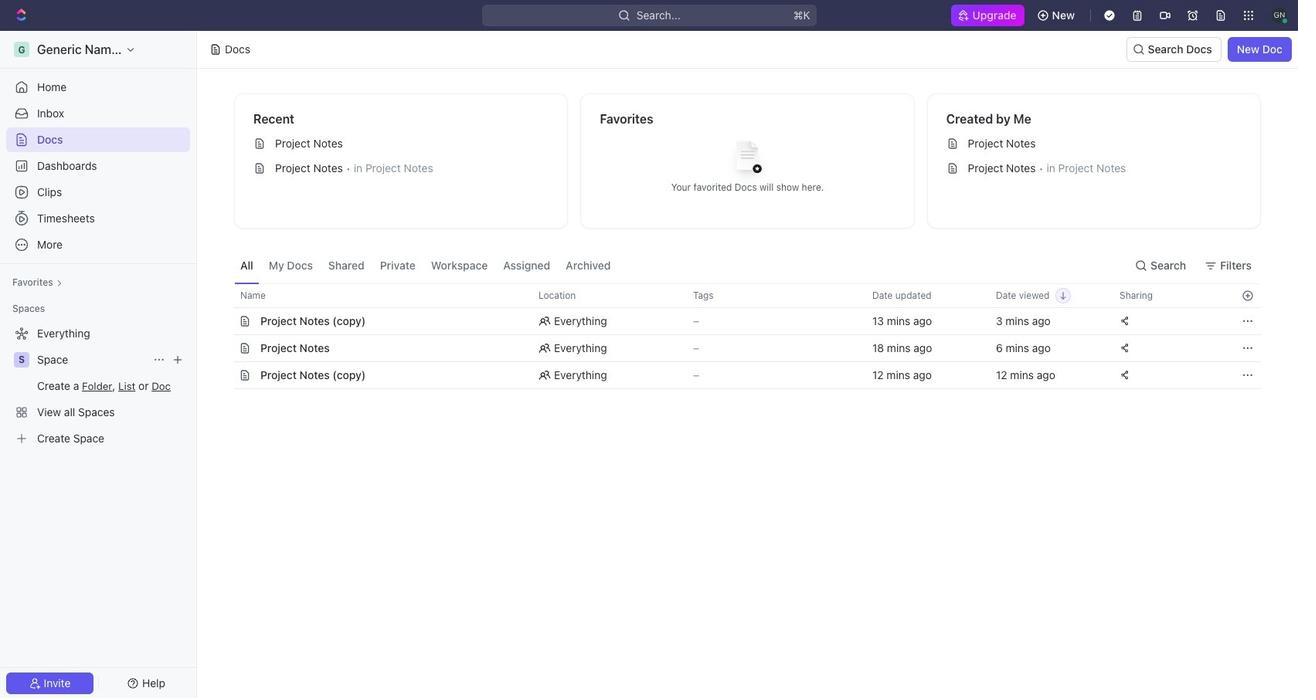 Task type: locate. For each thing, give the bounding box(es) containing it.
3 row from the top
[[217, 335, 1261, 362]]

generic name's workspace, , element
[[14, 42, 29, 57]]

2 row from the top
[[217, 308, 1261, 335]]

tab list
[[234, 247, 617, 284]]

row
[[217, 284, 1261, 308], [217, 308, 1261, 335], [217, 335, 1261, 362], [217, 362, 1261, 389]]

tree inside sidebar navigation
[[6, 321, 190, 451]]

tree
[[6, 321, 190, 451]]

table
[[217, 284, 1261, 389]]

space, , element
[[14, 352, 29, 368]]

4 row from the top
[[217, 362, 1261, 389]]



Task type: vqa. For each thing, say whether or not it's contained in the screenshot.
leftmost HIDE
no



Task type: describe. For each thing, give the bounding box(es) containing it.
sidebar navigation
[[0, 31, 200, 699]]

1 row from the top
[[217, 284, 1261, 308]]

no favorited docs image
[[717, 129, 779, 190]]



